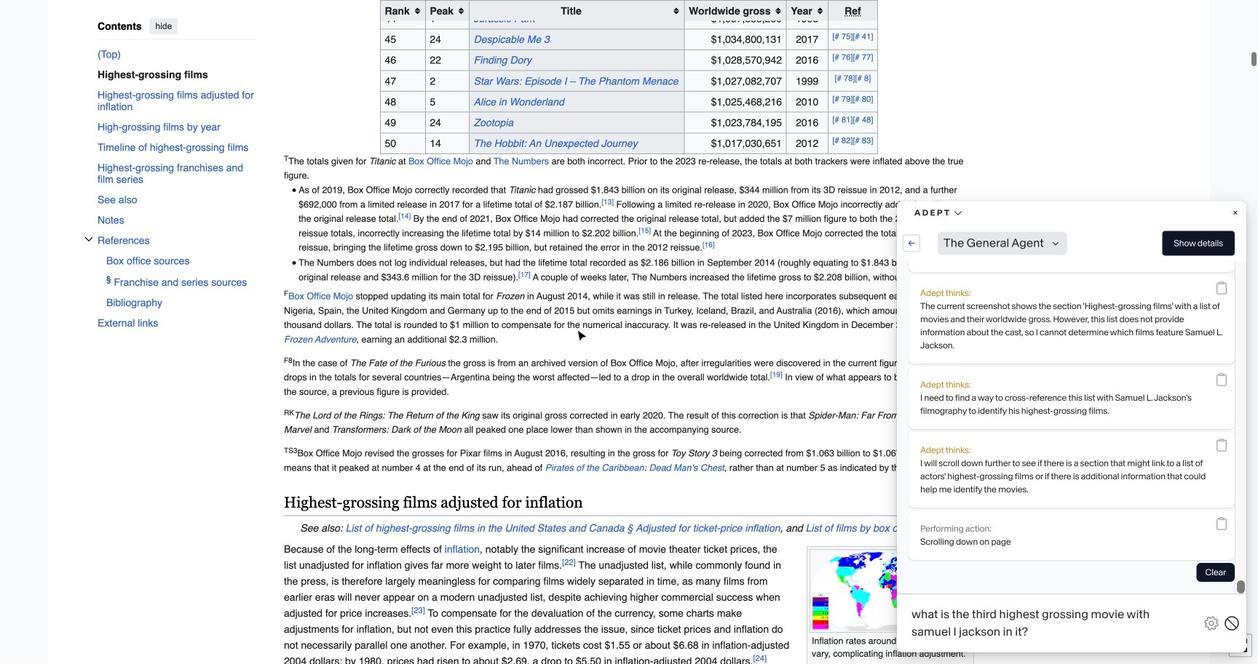 Task type: vqa. For each thing, say whether or not it's contained in the screenshot.
"A map of the world with different regions colored in correlating to inflation rates" 'image'
yes



Task type: locate. For each thing, give the bounding box(es) containing it.
note
[[284, 521, 974, 537]]

fullscreen image
[[1233, 639, 1248, 653]]

x small image
[[84, 235, 93, 244]]



Task type: describe. For each thing, give the bounding box(es) containing it.
a map of the world with different regions colored in correlating to inflation rates image
[[810, 550, 971, 633]]



